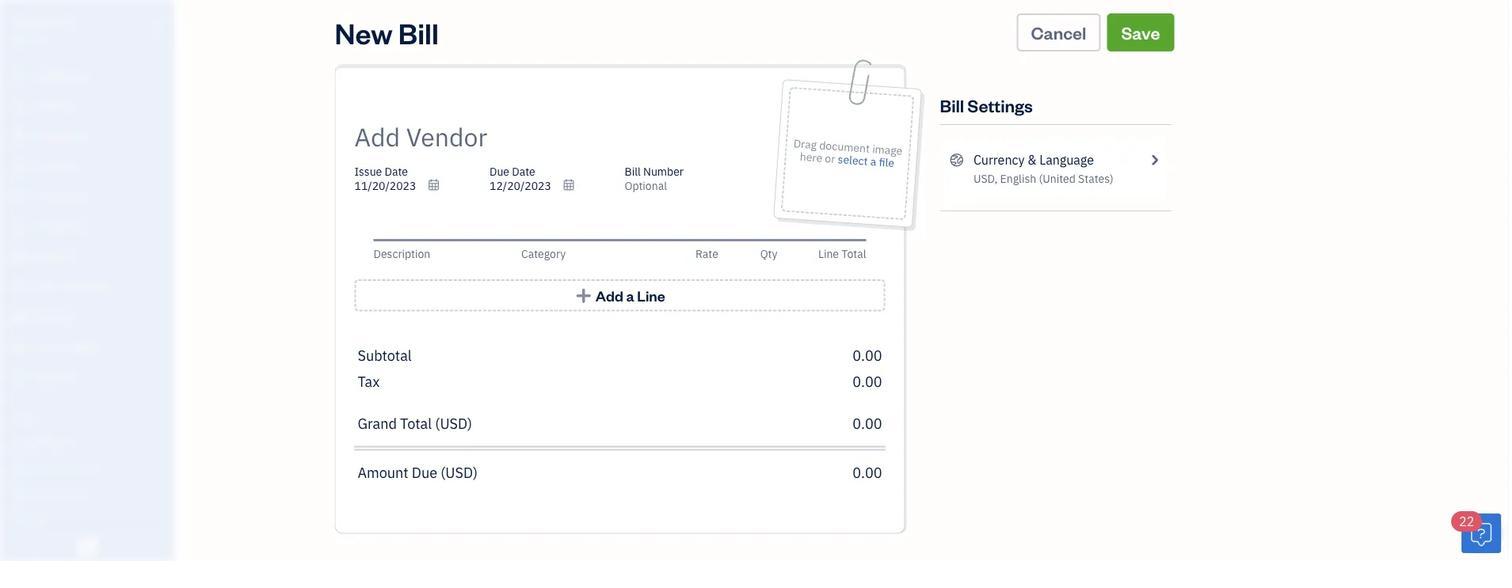Task type: describe. For each thing, give the bounding box(es) containing it.
22
[[1460, 514, 1475, 531]]

4 0.00 from the top
[[853, 464, 882, 483]]

here
[[800, 149, 823, 165]]

line total
[[819, 247, 867, 262]]

chevronright image
[[1148, 151, 1162, 170]]

(usd) for grand total (usd)
[[435, 415, 472, 434]]

team members image
[[12, 436, 170, 449]]

select a file
[[838, 152, 895, 170]]

bill for issue date
[[625, 164, 641, 179]]

main element
[[0, 0, 214, 562]]

file
[[879, 155, 895, 170]]

22 button
[[1452, 512, 1502, 554]]

&
[[1028, 152, 1037, 168]]

currency & language
[[974, 152, 1094, 168]]

settings image
[[12, 512, 170, 525]]

new bill
[[335, 13, 439, 51]]

llc
[[56, 14, 77, 31]]

bank connections image
[[12, 487, 170, 499]]

client image
[[10, 99, 29, 115]]

qty
[[761, 247, 778, 262]]

date for issue date
[[385, 164, 408, 179]]

freshbooks image
[[74, 537, 100, 556]]

nelson
[[13, 14, 53, 31]]

Due Date text field
[[490, 178, 585, 193]]

estimate image
[[10, 129, 29, 145]]

settings
[[968, 94, 1033, 117]]

0.00 for grand total (usd)
[[853, 415, 882, 434]]

document
[[819, 138, 871, 156]]

english
[[1001, 172, 1037, 186]]

nelson llc owner
[[13, 14, 77, 44]]

issue
[[355, 164, 382, 179]]

add a line
[[596, 287, 666, 305]]

0.00 for subtotal
[[853, 347, 882, 365]]

resource center badge image
[[1462, 514, 1502, 554]]

save
[[1122, 21, 1161, 44]]

description
[[374, 247, 431, 262]]

grand total (usd)
[[358, 415, 472, 434]]

rate
[[696, 247, 719, 262]]

date for due date
[[512, 164, 536, 179]]

owner
[[13, 32, 42, 44]]

0.00 for tax
[[853, 373, 882, 392]]

drag
[[793, 136, 818, 152]]

new
[[335, 13, 393, 51]]

(united
[[1039, 172, 1076, 186]]

usd,
[[974, 172, 998, 186]]

save button
[[1107, 13, 1175, 52]]



Task type: locate. For each thing, give the bounding box(es) containing it.
1 vertical spatial due
[[412, 464, 438, 483]]

line right add
[[637, 287, 666, 305]]

1 0.00 from the top
[[853, 347, 882, 365]]

amount due (usd)
[[358, 464, 478, 483]]

0 vertical spatial line
[[819, 247, 839, 262]]

select
[[838, 152, 869, 169]]

a for line
[[626, 287, 634, 305]]

(usd) for amount due (usd)
[[441, 464, 478, 483]]

2 0.00 from the top
[[853, 373, 882, 392]]

1 vertical spatial a
[[626, 287, 634, 305]]

invoice image
[[10, 159, 29, 175]]

bill right new
[[399, 13, 439, 51]]

states)
[[1079, 172, 1114, 186]]

0 horizontal spatial total
[[400, 415, 432, 434]]

0 horizontal spatial line
[[637, 287, 666, 305]]

1 vertical spatial bill
[[940, 94, 965, 117]]

bill settings
[[940, 94, 1033, 117]]

0.00
[[853, 347, 882, 365], [853, 373, 882, 392], [853, 415, 882, 434], [853, 464, 882, 483]]

dashboard image
[[10, 69, 29, 85]]

plus image
[[575, 288, 593, 304]]

(usd) down grand total (usd)
[[441, 464, 478, 483]]

(usd)
[[435, 415, 472, 434], [441, 464, 478, 483]]

issue date
[[355, 164, 408, 179]]

payment image
[[10, 189, 29, 205]]

add a line button
[[355, 280, 886, 312]]

tax
[[358, 373, 380, 392]]

grand
[[358, 415, 397, 434]]

project image
[[10, 250, 29, 266]]

due right amount
[[412, 464, 438, 483]]

Vendor text field
[[355, 121, 743, 153]]

1 vertical spatial (usd)
[[441, 464, 478, 483]]

add
[[596, 287, 624, 305]]

due
[[490, 164, 510, 179], [412, 464, 438, 483]]

total
[[842, 247, 867, 262], [400, 415, 432, 434]]

a for file
[[870, 154, 877, 169]]

(usd) up amount due (usd)
[[435, 415, 472, 434]]

Issue Date text field
[[355, 178, 450, 193]]

expense image
[[10, 220, 29, 235]]

a
[[870, 154, 877, 169], [626, 287, 634, 305]]

category
[[522, 247, 566, 262]]

due down vendor text field on the left of the page
[[490, 164, 510, 179]]

drag document image here or
[[793, 136, 903, 166]]

a inside select a file
[[870, 154, 877, 169]]

1 horizontal spatial line
[[819, 247, 839, 262]]

1 vertical spatial line
[[637, 287, 666, 305]]

apps image
[[12, 411, 170, 423]]

line
[[819, 247, 839, 262], [637, 287, 666, 305]]

1 vertical spatial total
[[400, 415, 432, 434]]

date right 'issue' on the left of the page
[[385, 164, 408, 179]]

a right add
[[626, 287, 634, 305]]

0 vertical spatial total
[[842, 247, 867, 262]]

1 horizontal spatial total
[[842, 247, 867, 262]]

money image
[[10, 310, 29, 326]]

report image
[[10, 370, 29, 386]]

Bill Number text field
[[625, 178, 743, 193]]

subtotal
[[358, 347, 412, 365]]

image
[[872, 142, 903, 158]]

a left file
[[870, 154, 877, 169]]

bill left number
[[625, 164, 641, 179]]

0 vertical spatial a
[[870, 154, 877, 169]]

1 horizontal spatial due
[[490, 164, 510, 179]]

a inside button
[[626, 287, 634, 305]]

bill
[[399, 13, 439, 51], [940, 94, 965, 117], [625, 164, 641, 179]]

total for line
[[842, 247, 867, 262]]

language
[[1040, 152, 1094, 168]]

timer image
[[10, 280, 29, 296]]

1 date from the left
[[385, 164, 408, 179]]

1 horizontal spatial date
[[512, 164, 536, 179]]

2 vertical spatial bill
[[625, 164, 641, 179]]

bill left settings
[[940, 94, 965, 117]]

1 horizontal spatial bill
[[625, 164, 641, 179]]

1 horizontal spatial a
[[870, 154, 877, 169]]

chart image
[[10, 340, 29, 356]]

total for grand
[[400, 415, 432, 434]]

0 horizontal spatial due
[[412, 464, 438, 483]]

date down vendor text field on the left of the page
[[512, 164, 536, 179]]

or
[[825, 151, 836, 166]]

0 vertical spatial bill
[[399, 13, 439, 51]]

number
[[644, 164, 684, 179]]

line right qty at the top right of the page
[[819, 247, 839, 262]]

2 date from the left
[[512, 164, 536, 179]]

currencyandlanguage image
[[950, 151, 964, 170]]

cancel
[[1031, 21, 1087, 44]]

items and services image
[[12, 461, 170, 474]]

0 horizontal spatial bill
[[399, 13, 439, 51]]

currency
[[974, 152, 1025, 168]]

bill number
[[625, 164, 684, 179]]

date
[[385, 164, 408, 179], [512, 164, 536, 179]]

0 horizontal spatial a
[[626, 287, 634, 305]]

0 vertical spatial (usd)
[[435, 415, 472, 434]]

3 0.00 from the top
[[853, 415, 882, 434]]

due date
[[490, 164, 536, 179]]

0 vertical spatial due
[[490, 164, 510, 179]]

usd, english (united states)
[[974, 172, 1114, 186]]

amount
[[358, 464, 409, 483]]

bill for new bill
[[940, 94, 965, 117]]

0 horizontal spatial date
[[385, 164, 408, 179]]

cancel button
[[1017, 13, 1101, 52]]

2 horizontal spatial bill
[[940, 94, 965, 117]]

line inside button
[[637, 287, 666, 305]]



Task type: vqa. For each thing, say whether or not it's contained in the screenshot.
Category
yes



